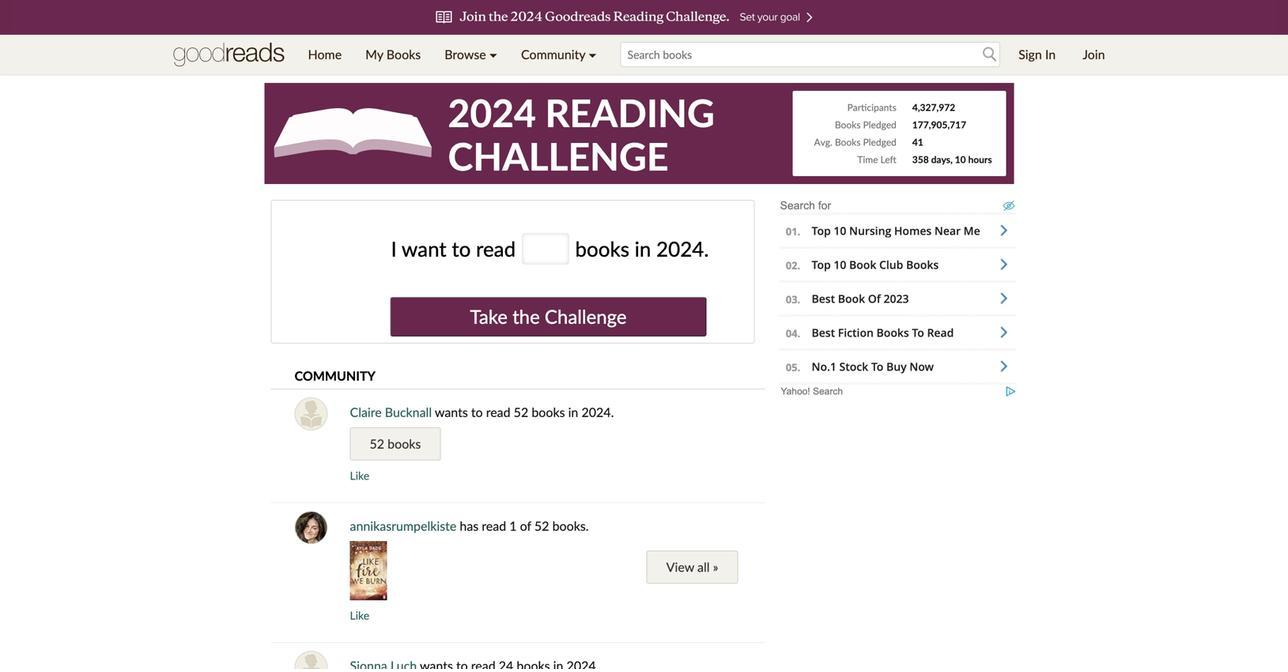 Task type: vqa. For each thing, say whether or not it's contained in the screenshot.
CHALLENGE
yes



Task type: describe. For each thing, give the bounding box(es) containing it.
1 vertical spatial to
[[471, 405, 483, 420]]

4,327,972
[[912, 102, 955, 113]]

left
[[881, 154, 897, 165]]

the
[[513, 306, 540, 328]]

advertisement region
[[779, 200, 1017, 398]]

i
[[391, 237, 397, 261]]

sign in link
[[1007, 35, 1068, 74]]

books pledged
[[835, 119, 897, 130]]

join goodreads' 2024 reading challenge image
[[11, 0, 1277, 35]]

1 horizontal spatial in
[[635, 237, 651, 261]]

like for annikasrumpelkiste
[[350, 609, 369, 623]]

▾ for community ▾
[[589, 47, 597, 62]]

time
[[858, 154, 878, 165]]

community ▾ button
[[509, 35, 609, 74]]

10
[[955, 154, 966, 165]]

annikasrumpelkiste
[[350, 519, 457, 534]]

1 vertical spatial books
[[835, 119, 861, 130]]

bucknall
[[385, 405, 432, 420]]

participants
[[847, 102, 897, 113]]

1 pledged from the top
[[863, 119, 897, 130]]

of
[[520, 519, 531, 534]]

annikasrumpelkiste has read 1 of 52 books.
[[350, 519, 589, 534]]

books for avg.
[[835, 136, 861, 148]]

avg. books pledged
[[814, 136, 897, 148]]

view
[[666, 560, 694, 575]]

community
[[295, 369, 376, 384]]

books for my
[[387, 47, 421, 62]]

358
[[912, 154, 929, 165]]

2 vertical spatial read
[[482, 519, 506, 534]]

like link for annikasrumpelkiste
[[350, 609, 369, 623]]

home
[[308, 47, 342, 62]]

like for claire
[[350, 469, 369, 483]]

358 days, 10 hours
[[912, 154, 992, 165]]

52 books link
[[350, 428, 441, 461]]

52 inside 52 books link
[[370, 437, 384, 452]]

take the challenge button
[[390, 297, 707, 337]]

community link
[[271, 369, 399, 389]]

days,
[[931, 154, 953, 165]]

▾ for browse ▾
[[489, 47, 497, 62]]

avg.
[[814, 136, 833, 148]]

join
[[1083, 47, 1105, 62]]

0 vertical spatial books
[[575, 237, 630, 261]]

want
[[402, 237, 447, 261]]

41
[[912, 136, 923, 148]]

has
[[460, 519, 479, 534]]



Task type: locate. For each thing, give the bounding box(es) containing it.
browse ▾ button
[[433, 35, 509, 74]]

menu containing home
[[296, 35, 609, 74]]

52 right of
[[535, 519, 549, 534]]

challenge
[[545, 306, 627, 328]]

menu
[[296, 35, 609, 74]]

community
[[521, 47, 585, 62]]

52 for claire bucknall
[[514, 405, 528, 420]]

2 horizontal spatial books
[[575, 237, 630, 261]]

like link for claire bucknall
[[350, 469, 369, 483]]

0 horizontal spatial 52
[[370, 437, 384, 452]]

1 horizontal spatial 2024.
[[656, 237, 709, 261]]

0 horizontal spatial in
[[568, 405, 578, 420]]

1 like from the top
[[350, 469, 369, 483]]

take the challenge
[[470, 306, 627, 328]]

like
[[350, 469, 369, 483], [350, 609, 369, 623]]

home link
[[296, 35, 354, 74]]

pledged down participants
[[863, 119, 897, 130]]

like link
[[350, 469, 369, 483], [350, 609, 369, 623]]

annikasrumpelkiste link
[[350, 519, 457, 534]]

1 vertical spatial books
[[532, 405, 565, 420]]

52 right wants
[[514, 405, 528, 420]]

sign
[[1019, 47, 1042, 62]]

2 ▾ from the left
[[589, 47, 597, 62]]

browse ▾
[[445, 47, 497, 62]]

all
[[698, 560, 710, 575]]

to right want
[[452, 237, 471, 261]]

my books link
[[354, 35, 433, 74]]

0 vertical spatial read
[[476, 237, 516, 261]]

read left 1
[[482, 519, 506, 534]]

to right wants
[[471, 405, 483, 420]]

▾ right browse
[[489, 47, 497, 62]]

▾ right community
[[589, 47, 597, 62]]

0 vertical spatial 52
[[514, 405, 528, 420]]

1 ▾ from the left
[[489, 47, 497, 62]]

like link down 52 books link
[[350, 469, 369, 483]]

read right wants
[[486, 405, 511, 420]]

0 vertical spatial books
[[387, 47, 421, 62]]

0 vertical spatial pledged
[[863, 119, 897, 130]]

52 down "claire" at the bottom left of page
[[370, 437, 384, 452]]

Search for books to add to your shelves search field
[[620, 42, 1001, 67]]

view all »
[[666, 560, 718, 575]]

177,905,717
[[912, 119, 966, 130]]

2 vertical spatial books
[[835, 136, 861, 148]]

2 pledged from the top
[[863, 136, 897, 148]]

join link
[[1071, 35, 1117, 74]]

claire
[[350, 405, 382, 420]]

community ▾
[[521, 47, 597, 62]]

claire bucknall link
[[350, 405, 432, 420]]

1 vertical spatial 52
[[370, 437, 384, 452]]

0 horizontal spatial books
[[388, 437, 421, 452]]

52 books
[[370, 437, 421, 452]]

52
[[514, 405, 528, 420], [370, 437, 384, 452], [535, 519, 549, 534]]

0 vertical spatial like
[[350, 469, 369, 483]]

1 like link from the top
[[350, 469, 369, 483]]

1 vertical spatial pledged
[[863, 136, 897, 148]]

claire bucknall wants to read 52 books in 2024.
[[350, 405, 614, 420]]

0 vertical spatial like link
[[350, 469, 369, 483]]

1 vertical spatial like link
[[350, 609, 369, 623]]

1 vertical spatial 2024.
[[582, 405, 614, 420]]

to
[[452, 237, 471, 261], [471, 405, 483, 420]]

like down like fire we burn by ayla dade image
[[350, 609, 369, 623]]

2024 reading challenge
[[448, 90, 715, 179]]

wants
[[435, 405, 468, 420]]

52 for annikasrumpelkiste
[[535, 519, 549, 534]]

browse
[[445, 47, 486, 62]]

2 vertical spatial books
[[388, 437, 421, 452]]

reading
[[545, 90, 715, 135]]

like down 52 books link
[[350, 469, 369, 483]]

books
[[387, 47, 421, 62], [835, 119, 861, 130], [835, 136, 861, 148]]

▾ inside dropdown button
[[589, 47, 597, 62]]

2 like link from the top
[[350, 609, 369, 623]]

books.
[[552, 519, 589, 534]]

take
[[470, 306, 508, 328]]

2 horizontal spatial 52
[[535, 519, 549, 534]]

sign in
[[1019, 47, 1056, 62]]

challenge
[[448, 133, 669, 179]]

1 vertical spatial in
[[568, 405, 578, 420]]

view all » link
[[647, 551, 738, 584]]

1 horizontal spatial ▾
[[589, 47, 597, 62]]

books inside "link"
[[387, 47, 421, 62]]

0 vertical spatial to
[[452, 237, 471, 261]]

1 horizontal spatial books
[[532, 405, 565, 420]]

books right the my
[[387, 47, 421, 62]]

books right avg.
[[835, 136, 861, 148]]

▾ inside popup button
[[489, 47, 497, 62]]

0 vertical spatial in
[[635, 237, 651, 261]]

2 vertical spatial 52
[[535, 519, 549, 534]]

hours
[[968, 154, 992, 165]]

2024.
[[656, 237, 709, 261], [582, 405, 614, 420]]

1
[[509, 519, 517, 534]]

like link down like fire we burn by ayla dade image
[[350, 609, 369, 623]]

read
[[476, 237, 516, 261], [486, 405, 511, 420], [482, 519, 506, 534]]

books
[[575, 237, 630, 261], [532, 405, 565, 420], [388, 437, 421, 452]]

read up take
[[476, 237, 516, 261]]

2024
[[448, 90, 536, 135]]

1 vertical spatial read
[[486, 405, 511, 420]]

my books
[[365, 47, 421, 62]]

0 vertical spatial 2024.
[[656, 237, 709, 261]]

in
[[1045, 47, 1056, 62]]

Search books text field
[[620, 42, 1001, 67]]

2 like from the top
[[350, 609, 369, 623]]

pledged up "time left"
[[863, 136, 897, 148]]

2024 reading challenge image
[[265, 83, 432, 158]]

time left
[[858, 154, 897, 165]]

books in 2024.
[[575, 237, 709, 261]]

1 horizontal spatial 52
[[514, 405, 528, 420]]

1 vertical spatial like
[[350, 609, 369, 623]]

like fire we burn by ayla dade image
[[350, 542, 387, 601]]

pledged
[[863, 119, 897, 130], [863, 136, 897, 148]]

▾
[[489, 47, 497, 62], [589, 47, 597, 62]]

0 horizontal spatial ▾
[[489, 47, 497, 62]]

in
[[635, 237, 651, 261], [568, 405, 578, 420]]

0 horizontal spatial 2024.
[[582, 405, 614, 420]]

i want to read
[[391, 237, 521, 261]]

None text field
[[521, 233, 570, 266]]

my
[[365, 47, 383, 62]]

»
[[713, 560, 718, 575]]

books up avg. books pledged
[[835, 119, 861, 130]]



